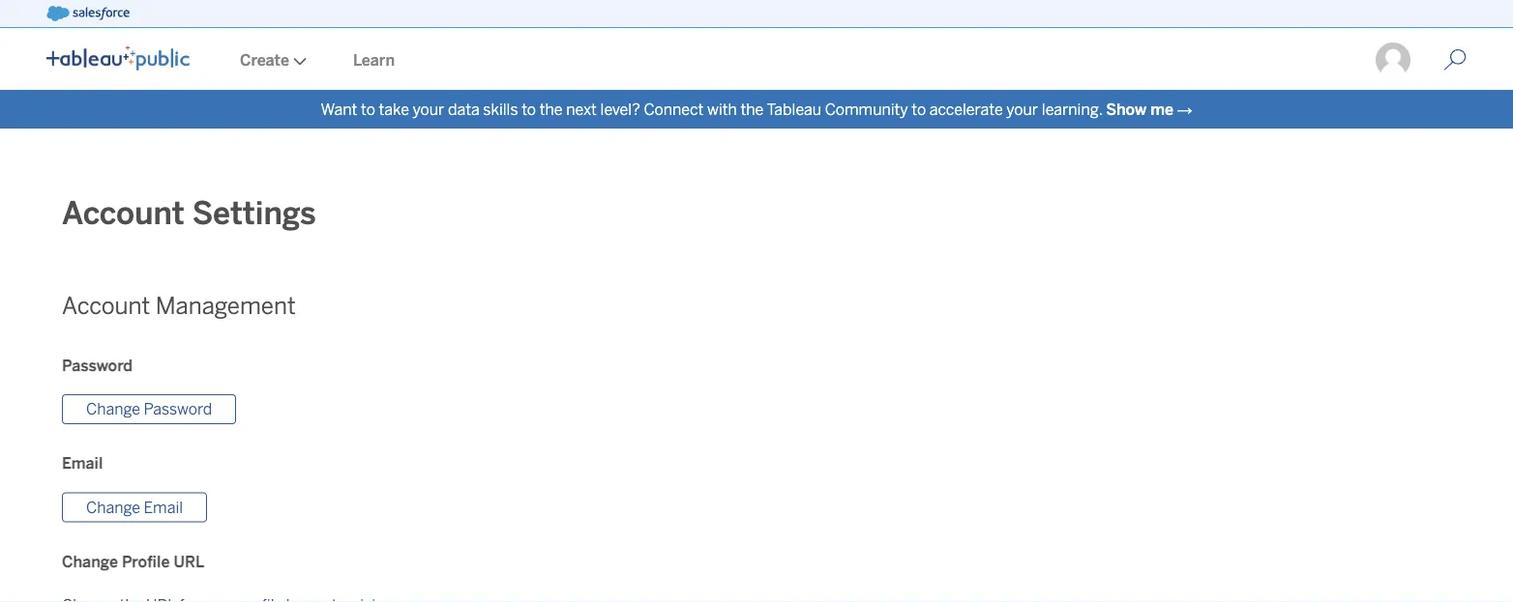 Task type: locate. For each thing, give the bounding box(es) containing it.
show
[[1106, 100, 1147, 119]]

the
[[540, 100, 563, 119], [741, 100, 764, 119]]

change profile url
[[62, 553, 204, 571]]

0 vertical spatial email
[[62, 455, 103, 473]]

your left "learning."
[[1007, 100, 1039, 119]]

change password
[[86, 401, 212, 419]]

account
[[62, 195, 184, 232], [62, 292, 150, 320]]

next
[[566, 100, 597, 119]]

your
[[413, 100, 445, 119], [1007, 100, 1039, 119]]

change password link
[[62, 395, 236, 425]]

2 the from the left
[[741, 100, 764, 119]]

2 account from the top
[[62, 292, 150, 320]]

→
[[1177, 100, 1193, 119]]

2 vertical spatial change
[[62, 553, 118, 571]]

0 vertical spatial account
[[62, 195, 184, 232]]

account management
[[62, 292, 296, 320]]

the left next
[[540, 100, 563, 119]]

1 horizontal spatial password
[[144, 401, 212, 419]]

learning.
[[1042, 100, 1103, 119]]

0 horizontal spatial the
[[540, 100, 563, 119]]

change for change profile url
[[62, 553, 118, 571]]

go to search image
[[1421, 48, 1490, 72]]

your right take
[[413, 100, 445, 119]]

to right "skills"
[[522, 100, 536, 119]]

account settings
[[62, 195, 316, 232]]

1 the from the left
[[540, 100, 563, 119]]

1 horizontal spatial your
[[1007, 100, 1039, 119]]

1 horizontal spatial to
[[522, 100, 536, 119]]

0 vertical spatial change
[[86, 401, 140, 419]]

1 vertical spatial account
[[62, 292, 150, 320]]

skills
[[483, 100, 518, 119]]

0 horizontal spatial password
[[62, 357, 133, 375]]

account for account management
[[62, 292, 150, 320]]

1 vertical spatial change
[[86, 499, 140, 517]]

want to take your data skills to the next level? connect with the tableau community to accelerate your learning. show me →
[[321, 100, 1193, 119]]

2 horizontal spatial to
[[912, 100, 926, 119]]

1 vertical spatial password
[[144, 401, 212, 419]]

email
[[62, 455, 103, 473], [144, 499, 183, 517]]

1 vertical spatial email
[[144, 499, 183, 517]]

to left accelerate
[[912, 100, 926, 119]]

email up change email
[[62, 455, 103, 473]]

0 vertical spatial password
[[62, 357, 133, 375]]

0 horizontal spatial to
[[361, 100, 375, 119]]

password
[[62, 357, 133, 375], [144, 401, 212, 419]]

1 account from the top
[[62, 195, 184, 232]]

0 horizontal spatial your
[[413, 100, 445, 119]]

email up profile
[[144, 499, 183, 517]]

learn link
[[330, 30, 418, 90]]

1 horizontal spatial the
[[741, 100, 764, 119]]

to
[[361, 100, 375, 119], [522, 100, 536, 119], [912, 100, 926, 119]]

to left take
[[361, 100, 375, 119]]

change
[[86, 401, 140, 419], [86, 499, 140, 517], [62, 553, 118, 571]]

the right with
[[741, 100, 764, 119]]

connect
[[644, 100, 704, 119]]



Task type: describe. For each thing, give the bounding box(es) containing it.
0 horizontal spatial email
[[62, 455, 103, 473]]

change for change email
[[86, 499, 140, 517]]

settings
[[192, 195, 316, 232]]

change for change password
[[86, 401, 140, 419]]

accelerate
[[930, 100, 1003, 119]]

learn
[[353, 51, 395, 69]]

management
[[155, 292, 296, 320]]

salesforce logo image
[[46, 6, 129, 21]]

account for account settings
[[62, 195, 184, 232]]

community
[[825, 100, 908, 119]]

tableau
[[767, 100, 822, 119]]

level?
[[601, 100, 640, 119]]

2 your from the left
[[1007, 100, 1039, 119]]

profile
[[122, 553, 170, 571]]

tara.schultz image
[[1374, 41, 1413, 79]]

3 to from the left
[[912, 100, 926, 119]]

1 your from the left
[[413, 100, 445, 119]]

1 to from the left
[[361, 100, 375, 119]]

2 to from the left
[[522, 100, 536, 119]]

create
[[240, 51, 289, 69]]

1 horizontal spatial email
[[144, 499, 183, 517]]

want
[[321, 100, 357, 119]]

logo image
[[46, 45, 190, 71]]

change email link
[[62, 493, 207, 523]]

create button
[[217, 30, 330, 90]]

url
[[174, 553, 204, 571]]

change email
[[86, 499, 183, 517]]

with
[[707, 100, 737, 119]]

data
[[448, 100, 480, 119]]

me
[[1151, 100, 1174, 119]]

take
[[379, 100, 409, 119]]

show me link
[[1106, 100, 1174, 119]]



Task type: vqa. For each thing, say whether or not it's contained in the screenshot.
"ADD FAVORITE" icon
no



